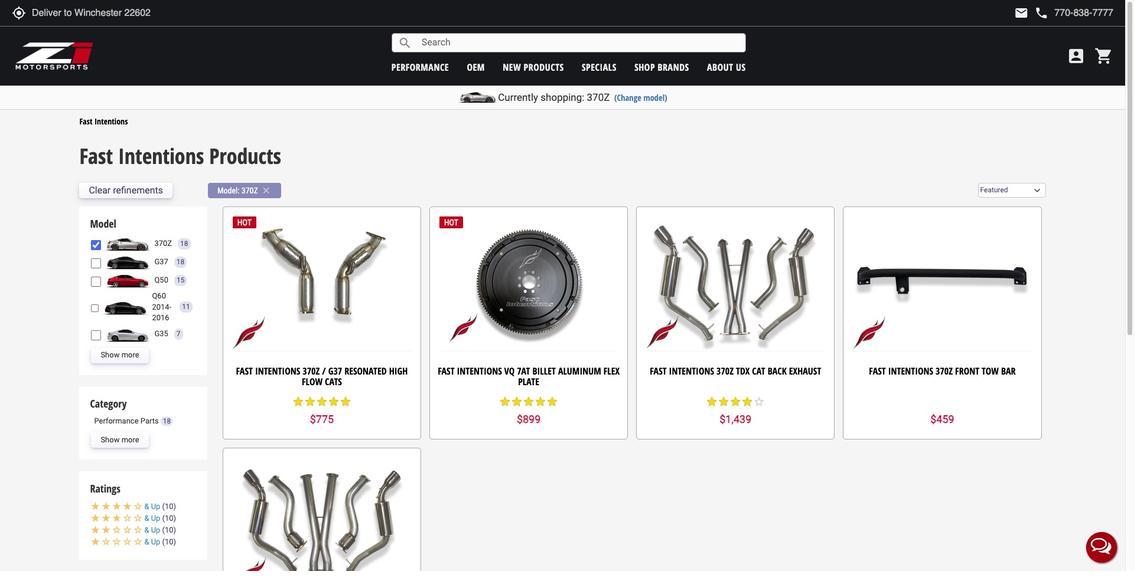 Task type: vqa. For each thing, say whether or not it's contained in the screenshot.
"additional"
no



Task type: describe. For each thing, give the bounding box(es) containing it.
3 10 from the top
[[165, 526, 173, 535]]

phone link
[[1035, 6, 1114, 20]]

show more button for model
[[91, 348, 149, 364]]

mail
[[1015, 6, 1029, 20]]

9 star from the left
[[535, 397, 547, 409]]

11
[[182, 303, 190, 312]]

11 star from the left
[[706, 397, 718, 409]]

about us link
[[707, 61, 746, 74]]

show for model
[[101, 351, 120, 360]]

(change model) link
[[614, 92, 668, 103]]

q60
[[152, 292, 166, 301]]

shopping:
[[541, 92, 585, 103]]

us
[[736, 61, 746, 74]]

3 & from the top
[[144, 526, 149, 535]]

about
[[707, 61, 734, 74]]

1 10 from the top
[[165, 503, 173, 512]]

fast intentions 370z front tow bar
[[869, 365, 1016, 378]]

g35
[[154, 330, 168, 339]]

fast for fast intentions
[[79, 116, 92, 127]]

shop brands
[[635, 61, 689, 74]]

show for category
[[101, 436, 120, 445]]

category performance parts 18
[[90, 397, 171, 426]]

high
[[389, 365, 408, 378]]

5 star from the left
[[340, 397, 352, 409]]

infiniti g37 coupe sedan convertible v36 cv36 hv36 skyline 2008 2009 2010 2011 2012 2013 3.7l vq37vhr z1 motorsports image
[[104, 255, 152, 270]]

1 & from the top
[[144, 503, 149, 512]]

performance
[[392, 61, 449, 74]]

6 star from the left
[[499, 397, 511, 409]]

refinements
[[113, 185, 163, 196]]

15
[[177, 276, 185, 285]]

infiniti g35 coupe sedan v35 v36 skyline 2003 2004 2005 2006 2007 2008 3.5l vq35de revup rev up vq35hr z1 motorsports image
[[104, 327, 152, 343]]

clear
[[89, 185, 111, 196]]

2014-
[[152, 303, 171, 312]]

fast intentions vq 7at billet aluminum flex plate
[[438, 365, 620, 389]]

exhaust
[[789, 365, 822, 378]]

infiniti q60 coupe cv36 2014 2015 vq37vhr 3.7l z1 motorsports image
[[102, 300, 149, 315]]

2 up from the top
[[151, 515, 160, 523]]

z1 motorsports logo image
[[15, 41, 94, 71]]

fast for fast intentions 370z front tow bar
[[869, 365, 886, 378]]

resonated
[[345, 365, 387, 378]]

3 up from the top
[[151, 526, 160, 535]]

new products link
[[503, 61, 564, 74]]

back
[[768, 365, 787, 378]]

shopping_cart
[[1095, 47, 1114, 66]]

show more for model
[[101, 351, 139, 360]]

account_box
[[1067, 47, 1086, 66]]

vq
[[505, 365, 515, 378]]

plate
[[518, 376, 540, 389]]

q60 2014- 2016
[[152, 292, 171, 323]]

star star star star star_border $1,439
[[706, 397, 765, 426]]

bar
[[1002, 365, 1016, 378]]

products
[[209, 142, 281, 171]]

q50
[[154, 276, 168, 285]]

18 for g37
[[177, 258, 185, 266]]

Search search field
[[412, 34, 746, 52]]

parts
[[140, 417, 159, 426]]

$899
[[517, 414, 541, 426]]

2 & up 10 from the top
[[144, 515, 173, 523]]

search
[[398, 36, 412, 50]]

3 & up 10 from the top
[[144, 526, 173, 535]]

more for category
[[122, 436, 139, 445]]

specials
[[582, 61, 617, 74]]

cats
[[325, 376, 342, 389]]

brands
[[658, 61, 689, 74]]

model)
[[644, 92, 668, 103]]

shop brands link
[[635, 61, 689, 74]]

2 star from the left
[[304, 397, 316, 409]]

category
[[90, 397, 127, 411]]

front
[[956, 365, 980, 378]]

oem
[[467, 61, 485, 74]]

fast for fast intentions 370z tdx cat back exhaust
[[650, 365, 667, 378]]

intentions for fast intentions 370z front tow bar
[[889, 365, 934, 378]]

mail link
[[1015, 6, 1029, 20]]

7at
[[517, 365, 530, 378]]

cat
[[752, 365, 766, 378]]

4 up from the top
[[151, 538, 160, 547]]

flex
[[604, 365, 620, 378]]

fast intentions products
[[79, 142, 281, 171]]

aluminum
[[558, 365, 601, 378]]



Task type: locate. For each thing, give the bounding box(es) containing it.
fast intentions 370z tdx cat back exhaust
[[650, 365, 822, 378]]

1 vertical spatial show more
[[101, 436, 139, 445]]

intentions
[[94, 116, 128, 127], [118, 142, 204, 171], [255, 365, 300, 378], [457, 365, 502, 378], [669, 365, 714, 378], [889, 365, 934, 378]]

fast intentions 370z / g37 resonated high flow cats
[[236, 365, 408, 389]]

intentions for fast intentions vq 7at billet aluminum flex plate
[[457, 365, 502, 378]]

1 & up 10 from the top
[[144, 503, 173, 512]]

fast for fast intentions 370z / g37 resonated high flow cats
[[236, 365, 253, 378]]

18 for 370z
[[180, 240, 188, 248]]

1 show more from the top
[[101, 351, 139, 360]]

1 horizontal spatial g37
[[328, 365, 342, 378]]

1 star from the left
[[292, 397, 304, 409]]

& up 10
[[144, 503, 173, 512], [144, 515, 173, 523], [144, 526, 173, 535], [144, 538, 173, 547]]

3 star from the left
[[316, 397, 328, 409]]

show more for category
[[101, 436, 139, 445]]

370z for fast intentions 370z tdx cat back exhaust
[[717, 365, 734, 378]]

10
[[165, 503, 173, 512], [165, 515, 173, 523], [165, 526, 173, 535], [165, 538, 173, 547]]

show more button for category
[[91, 433, 149, 449]]

1 vertical spatial show
[[101, 436, 120, 445]]

0 vertical spatial g37
[[154, 258, 168, 266]]

show more button
[[91, 348, 149, 364], [91, 433, 149, 449]]

flow
[[302, 376, 323, 389]]

close
[[261, 185, 272, 196]]

1 more from the top
[[122, 351, 139, 360]]

1 vertical spatial 18
[[177, 258, 185, 266]]

star
[[292, 397, 304, 409], [304, 397, 316, 409], [316, 397, 328, 409], [328, 397, 340, 409], [340, 397, 352, 409], [499, 397, 511, 409], [511, 397, 523, 409], [523, 397, 535, 409], [535, 397, 547, 409], [547, 397, 558, 409], [706, 397, 718, 409], [718, 397, 730, 409], [730, 397, 742, 409], [742, 397, 754, 409]]

None checkbox
[[91, 259, 101, 269], [91, 277, 101, 287], [91, 304, 99, 314], [91, 331, 101, 341], [91, 259, 101, 269], [91, 277, 101, 287], [91, 304, 99, 314], [91, 331, 101, 341]]

fast intentions link
[[79, 116, 128, 127]]

shopping_cart link
[[1092, 47, 1114, 66]]

g37 right / at the bottom left of the page
[[328, 365, 342, 378]]

specials link
[[582, 61, 617, 74]]

infiniti q50 sedan hybrid v37 2014 2015 2016 2017 2018 2019 2020 vq37vhr 2.0t 3.0t 3.7l red sport redsport vr30ddtt z1 motorsports image
[[104, 273, 152, 288]]

$459
[[931, 414, 955, 426]]

model:
[[217, 186, 240, 195]]

g37 up q50
[[154, 258, 168, 266]]

2 show more button from the top
[[91, 433, 149, 449]]

more
[[122, 351, 139, 360], [122, 436, 139, 445]]

ratings
[[90, 482, 121, 496]]

0 horizontal spatial g37
[[154, 258, 168, 266]]

fast for fast intentions vq 7at billet aluminum flex plate
[[438, 365, 455, 378]]

tow
[[982, 365, 999, 378]]

intentions inside fast intentions vq 7at billet aluminum flex plate
[[457, 365, 502, 378]]

0 vertical spatial show
[[101, 351, 120, 360]]

370z for currently shopping: 370z (change model)
[[587, 92, 610, 103]]

/
[[322, 365, 326, 378]]

account_box link
[[1064, 47, 1089, 66]]

2 more from the top
[[122, 436, 139, 445]]

370z inside fast intentions 370z / g37 resonated high flow cats
[[303, 365, 320, 378]]

clear refinements
[[89, 185, 163, 196]]

g37
[[154, 258, 168, 266], [328, 365, 342, 378]]

show
[[101, 351, 120, 360], [101, 436, 120, 445]]

1 vertical spatial show more button
[[91, 433, 149, 449]]

2016
[[152, 314, 169, 323]]

&
[[144, 503, 149, 512], [144, 515, 149, 523], [144, 526, 149, 535], [144, 538, 149, 547]]

4 & up 10 from the top
[[144, 538, 173, 547]]

$1,439
[[720, 414, 752, 426]]

show more button down performance
[[91, 433, 149, 449]]

10 star from the left
[[547, 397, 558, 409]]

1 show more button from the top
[[91, 348, 149, 364]]

model: 370z close
[[217, 185, 272, 196]]

370z left tdx
[[717, 365, 734, 378]]

0 vertical spatial more
[[122, 351, 139, 360]]

up
[[151, 503, 160, 512], [151, 515, 160, 523], [151, 526, 160, 535], [151, 538, 160, 547]]

nissan 370z z34 2009 2010 2011 2012 2013 2014 2015 2016 2017 2018 2019 3.7l vq37vhr vhr nismo z1 motorsports image
[[104, 236, 152, 252]]

show more down the infiniti g35 coupe sedan v35 v36 skyline 2003 2004 2005 2006 2007 2008 3.5l vq35de revup rev up vq35hr z1 motorsports image
[[101, 351, 139, 360]]

2 vertical spatial 18
[[163, 418, 171, 426]]

phone
[[1035, 6, 1049, 20]]

clear refinements button
[[79, 183, 173, 198]]

model
[[90, 217, 116, 231]]

370z for fast intentions 370z front tow bar
[[936, 365, 953, 378]]

7 star from the left
[[511, 397, 523, 409]]

fast inside fast intentions vq 7at billet aluminum flex plate
[[438, 365, 455, 378]]

0 vertical spatial show more button
[[91, 348, 149, 364]]

370z left close
[[242, 186, 258, 195]]

about us
[[707, 61, 746, 74]]

show more down performance
[[101, 436, 139, 445]]

show more
[[101, 351, 139, 360], [101, 436, 139, 445]]

13 star from the left
[[730, 397, 742, 409]]

performance
[[94, 417, 139, 426]]

show down the infiniti g35 coupe sedan v35 v36 skyline 2003 2004 2005 2006 2007 2008 3.5l vq35de revup rev up vq35hr z1 motorsports image
[[101, 351, 120, 360]]

show more button down the infiniti g35 coupe sedan v35 v36 skyline 2003 2004 2005 2006 2007 2008 3.5l vq35de revup rev up vq35hr z1 motorsports image
[[91, 348, 149, 364]]

4 star from the left
[[328, 397, 340, 409]]

2 show more from the top
[[101, 436, 139, 445]]

370z right nissan 370z z34 2009 2010 2011 2012 2013 2014 2015 2016 2017 2018 2019 3.7l vq37vhr vhr nismo z1 motorsports image
[[154, 239, 172, 248]]

new
[[503, 61, 521, 74]]

g37 inside fast intentions 370z / g37 resonated high flow cats
[[328, 365, 342, 378]]

7
[[177, 330, 181, 339]]

4 & from the top
[[144, 538, 149, 547]]

4 10 from the top
[[165, 538, 173, 547]]

intentions for fast intentions 370z / g37 resonated high flow cats
[[255, 365, 300, 378]]

show down performance
[[101, 436, 120, 445]]

2 & from the top
[[144, 515, 149, 523]]

intentions for fast intentions 370z tdx cat back exhaust
[[669, 365, 714, 378]]

new products
[[503, 61, 564, 74]]

370z inside model: 370z close
[[242, 186, 258, 195]]

fast
[[79, 116, 92, 127], [79, 142, 113, 171], [236, 365, 253, 378], [438, 365, 455, 378], [650, 365, 667, 378], [869, 365, 886, 378]]

370z for fast intentions 370z / g37 resonated high flow cats
[[303, 365, 320, 378]]

370z left / at the bottom left of the page
[[303, 365, 320, 378]]

billet
[[533, 365, 556, 378]]

8 star from the left
[[523, 397, 535, 409]]

1 vertical spatial more
[[122, 436, 139, 445]]

tdx
[[736, 365, 750, 378]]

intentions for fast intentions products
[[118, 142, 204, 171]]

(change
[[614, 92, 642, 103]]

12 star from the left
[[718, 397, 730, 409]]

star star star star star $899
[[499, 397, 558, 426]]

more for model
[[122, 351, 139, 360]]

shop
[[635, 61, 655, 74]]

products
[[524, 61, 564, 74]]

star_border
[[754, 397, 765, 409]]

2 10 from the top
[[165, 515, 173, 523]]

more down the infiniti g35 coupe sedan v35 v36 skyline 2003 2004 2005 2006 2007 2008 3.5l vq35de revup rev up vq35hr z1 motorsports image
[[122, 351, 139, 360]]

my_location
[[12, 6, 26, 20]]

$775
[[310, 414, 334, 426]]

mail phone
[[1015, 6, 1049, 20]]

intentions for fast intentions
[[94, 116, 128, 127]]

currently shopping: 370z (change model)
[[498, 92, 668, 103]]

1 vertical spatial g37
[[328, 365, 342, 378]]

fast intentions
[[79, 116, 128, 127]]

18
[[180, 240, 188, 248], [177, 258, 185, 266], [163, 418, 171, 426]]

more down performance
[[122, 436, 139, 445]]

oem link
[[467, 61, 485, 74]]

0 vertical spatial show more
[[101, 351, 139, 360]]

intentions inside fast intentions 370z / g37 resonated high flow cats
[[255, 365, 300, 378]]

1 up from the top
[[151, 503, 160, 512]]

currently
[[498, 92, 538, 103]]

370z left "(change"
[[587, 92, 610, 103]]

fast for fast intentions products
[[79, 142, 113, 171]]

18 inside category performance parts 18
[[163, 418, 171, 426]]

fast inside fast intentions 370z / g37 resonated high flow cats
[[236, 365, 253, 378]]

2 show from the top
[[101, 436, 120, 445]]

14 star from the left
[[742, 397, 754, 409]]

star star star star star $775
[[292, 397, 352, 426]]

performance link
[[392, 61, 449, 74]]

None checkbox
[[91, 240, 101, 250]]

0 vertical spatial 18
[[180, 240, 188, 248]]

370z left front
[[936, 365, 953, 378]]

1 show from the top
[[101, 351, 120, 360]]

370z
[[587, 92, 610, 103], [242, 186, 258, 195], [154, 239, 172, 248], [303, 365, 320, 378], [717, 365, 734, 378], [936, 365, 953, 378]]



